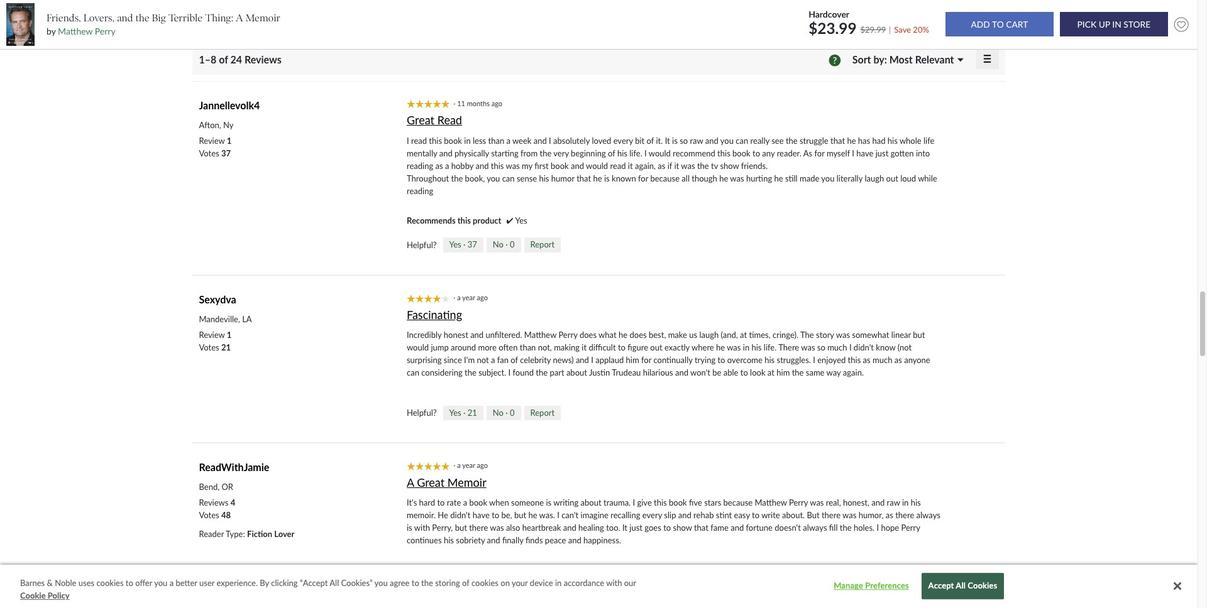 Task type: vqa. For each thing, say whether or not it's contained in the screenshot.
'Keep Reading' link
no



Task type: locate. For each thing, give the bounding box(es) containing it.
1 votes from the top
[[199, 148, 219, 158]]

matthew inside incredibly honest and unfiltered. matthew perry does what he does best, make us laugh (and, at times, cringe). the story was somewhat linear but would jump around more often than not, making it difficult to figure out exactly where he was in his life. there was so much i didn't know (not surprising since i'm not a fan of celebrity news) and i applaud him for continually trying to overcome his struggles. i enjoyed this as much as anyone can considering the subject. i found the part about justin trudeau hilarious and won't be able to look at him the same way again.
[[525, 330, 557, 340]]

votes inside mandeville, la review 1 votes 21
[[199, 343, 219, 353]]

life. down bit at the right top
[[630, 148, 643, 158]]

anyone
[[905, 356, 931, 366]]

experience.
[[217, 579, 258, 589]]

accordance
[[564, 579, 605, 589]]

it
[[628, 161, 633, 171], [675, 161, 680, 171], [582, 343, 587, 353]]

laugh right 'literally' on the top right of the page
[[865, 174, 885, 184]]

0 vertical spatial raw
[[690, 136, 704, 146]]

no · 0 for great read
[[493, 240, 515, 250]]

imagine
[[581, 511, 609, 521]]

does up difficult
[[580, 330, 597, 340]]

37 inside afton, ny review 1 votes 37
[[221, 148, 231, 158]]

it inside it's hard to rate a book when someone is writing about trauma. i give this book five stars because matthew perry was real, honest, and raw in his memoir. he didn't have to be, but he was. i can't imagine recalling every slip and rehab stint easy to write about. but there was humor, as there always is with perry, but there was also heartbreak and healing too. it just goes to show that fame and fortune doesn't always fill the holes. i hope perry continues his sobriety and finally finds peace and happiness.
[[623, 524, 628, 534]]

1 horizontal spatial 37
[[468, 240, 477, 250]]

thing:
[[205, 12, 233, 24]]

honest,
[[844, 499, 870, 509]]

0 horizontal spatial much
[[828, 343, 848, 353]]

1 vertical spatial no
[[493, 408, 504, 418]]

for right as
[[815, 148, 825, 158]]

review down "mandeville,"
[[199, 330, 225, 340]]

0 horizontal spatial would
[[407, 343, 429, 353]]

it up known
[[628, 161, 633, 171]]

1 horizontal spatial can
[[502, 174, 515, 184]]

1 0 from the top
[[510, 240, 515, 250]]

raw inside i read this book in less than a week and i absolutely loved every bit of it. it is so raw and you can really see the struggle that he has had his whole life mentally and physically starting from the very beginning of his life. i would recommend this book to any reader. as for myself i have just gotten into reading as a hobby and this was my first book and would read it again, as if it was the tv show friends. throughout the book, you can sense his humor that he is known for because all though he was hurting he still made you literally laugh out loud while reading
[[690, 136, 704, 146]]

cookies"
[[341, 579, 373, 589]]

0 vertical spatial ✔
[[507, 216, 514, 226]]

ago up "unfiltered."
[[477, 294, 488, 302]]

1 vertical spatial about
[[581, 499, 602, 509]]

0 horizontal spatial a
[[236, 12, 243, 24]]

1 vertical spatial but
[[515, 511, 527, 521]]

1 horizontal spatial so
[[818, 343, 826, 353]]

your
[[512, 579, 528, 589]]

0 vertical spatial can
[[736, 136, 749, 146]]

0 vertical spatial list
[[199, 135, 232, 160]]

✔ for great read
[[507, 216, 514, 226]]

i'm
[[464, 356, 475, 366]]

0 horizontal spatial always
[[804, 524, 828, 534]]

a inside friends, lovers, and the big terrible thing: a memoir by matthew perry
[[236, 12, 243, 24]]

0 horizontal spatial just
[[630, 524, 643, 534]]

it right if
[[675, 161, 680, 171]]

know
[[877, 343, 896, 353]]

1 vertical spatial · a year ago
[[454, 462, 492, 470]]

yes · 21
[[450, 408, 477, 418]]

just down had at the right
[[876, 148, 889, 158]]

0 horizontal spatial does
[[580, 330, 597, 340]]

perry inside incredibly honest and unfiltered. matthew perry does what he does best, make us laugh (and, at times, cringe). the story was somewhat linear but would jump around more often than not, making it difficult to figure out exactly where he was in his life. there was so much i didn't know (not surprising since i'm not a fan of celebrity news) and i applaud him for continually trying to overcome his struggles. i enjoyed this as much as anyone can considering the subject. i found the part about justin trudeau hilarious and won't be able to look at him the same way again.
[[559, 330, 578, 340]]

1 recommends from the top
[[407, 216, 456, 226]]

all inside button
[[956, 582, 966, 592]]

reading down throughout
[[407, 186, 434, 196]]

by
[[47, 26, 56, 37]]

lover
[[274, 530, 295, 540]]

2 horizontal spatial but
[[914, 330, 926, 340]]

1 report button from the top
[[524, 238, 561, 253]]

big
[[152, 12, 166, 24]]

stars
[[705, 499, 722, 509]]

in inside i read this book in less than a week and i absolutely loved every bit of it. it is so raw and you can really see the struggle that he has had his whole life mentally and physically starting from the very beginning of his life. i would recommend this book to any reader. as for myself i have just gotten into reading as a hobby and this was my first book and would read it again, as if it was the tv show friends. throughout the book, you can sense his humor that he is known for because all though he was hurting he still made you literally laugh out loud while reading
[[464, 136, 471, 146]]

hope
[[882, 524, 900, 534]]

0 vertical spatial show
[[721, 161, 740, 171]]

it's
[[407, 499, 417, 509]]

1 inside mandeville, la review 1 votes 21
[[227, 330, 232, 340]]

list for great
[[199, 135, 232, 160]]

0 vertical spatial no
[[493, 240, 504, 250]]

recommends this product ✔ yes for great read
[[407, 216, 528, 226]]

matthew inside it's hard to rate a book when someone is writing about trauma. i give this book five stars because matthew perry was real, honest, and raw in his memoir. he didn't have to be, but he was. i can't imagine recalling every slip and rehab stint easy to write about. but there was humor, as there always is with perry, but there was also heartbreak and healing too. it just goes to show that fame and fortune doesn't always fill the holes. i hope perry continues his sobriety and finally finds peace and happiness.
[[755, 499, 787, 509]]

0 vertical spatial matthew
[[58, 26, 93, 37]]

it inside incredibly honest and unfiltered. matthew perry does what he does best, make us laugh (and, at times, cringe). the story was somewhat linear but would jump around more often than not, making it difficult to figure out exactly where he was in his life. there was so much i didn't know (not surprising since i'm not a fan of celebrity news) and i applaud him for continually trying to overcome his struggles. i enjoyed this as much as anyone can considering the subject. i found the part about justin trudeau hilarious and won't be able to look at him the same way again.
[[582, 343, 587, 353]]

1 vertical spatial review
[[199, 330, 225, 340]]

helpful? for fascinating
[[407, 409, 437, 419]]

i left give at the right bottom of the page
[[633, 499, 636, 509]]

votes for great read
[[199, 148, 219, 158]]

1 vertical spatial report
[[531, 408, 555, 418]]

because inside i read this book in less than a week and i absolutely loved every bit of it. it is so raw and you can really see the struggle that he has had his whole life mentally and physically starting from the very beginning of his life. i would recommend this book to any reader. as for myself i have just gotten into reading as a hobby and this was my first book and would read it again, as if it was the tv show friends. throughout the book, you can sense his humor that he is known for because all though he was hurting he still made you literally laugh out loud while reading
[[651, 174, 680, 184]]

hilarious
[[643, 368, 674, 378]]

ago
[[492, 99, 503, 107], [477, 294, 488, 302], [477, 462, 488, 470]]

0 horizontal spatial cookies
[[97, 579, 124, 589]]

2 does from the left
[[630, 330, 647, 340]]

have inside it's hard to rate a book when someone is writing about trauma. i give this book five stars because matthew perry was real, honest, and raw in his memoir. he didn't have to be, but he was. i can't imagine recalling every slip and rehab stint easy to write about. but there was humor, as there always is with perry, but there was also heartbreak and healing too. it just goes to show that fame and fortune doesn't always fill the holes. i hope perry continues his sobriety and finally finds peace and happiness.
[[473, 511, 490, 521]]

as up throughout
[[436, 161, 443, 171]]

1 vertical spatial report button
[[524, 406, 561, 421]]

somewhat
[[853, 330, 890, 340]]

0 vertical spatial about
[[567, 368, 588, 378]]

report for fascinating
[[531, 408, 555, 418]]

0 vertical spatial read
[[438, 113, 462, 127]]

all right "accept
[[330, 579, 339, 589]]

0 horizontal spatial 37
[[221, 148, 231, 158]]

and down the beginning
[[571, 161, 584, 171]]

cookies
[[968, 582, 998, 592]]

votes down afton,
[[199, 148, 219, 158]]

3 list from the top
[[199, 497, 235, 522]]

0 horizontal spatial every
[[614, 136, 633, 146]]

just inside i read this book in less than a week and i absolutely loved every bit of it. it is so raw and you can really see the struggle that he has had his whole life mentally and physically starting from the very beginning of his life. i would recommend this book to any reader. as for myself i have just gotten into reading as a hobby and this was my first book and would read it again, as if it was the tv show friends. throughout the book, you can sense his humor that he is known for because all though he was hurting he still made you literally laugh out loud while reading
[[876, 148, 889, 158]]

found
[[513, 368, 534, 378]]

the inside it's hard to rate a book when someone is writing about trauma. i give this book five stars because matthew perry was real, honest, and raw in his memoir. he didn't have to be, but he was. i can't imagine recalling every slip and rehab stint easy to write about. but there was humor, as there always is with perry, but there was also heartbreak and healing too. it just goes to show that fame and fortune doesn't always fill the holes. i hope perry continues his sobriety and finally finds peace and happiness.
[[840, 524, 852, 534]]

1 horizontal spatial much
[[873, 356, 893, 366]]

review inside afton, ny review 1 votes 37
[[199, 136, 225, 146]]

votes inside afton, ny review 1 votes 37
[[199, 148, 219, 158]]

0 vertical spatial content helpfulness group
[[407, 238, 561, 253]]

2 vertical spatial votes
[[199, 511, 219, 521]]

to inside i read this book in less than a week and i absolutely loved every bit of it. it is so raw and you can really see the struggle that he has had his whole life mentally and physically starting from the very beginning of his life. i would recommend this book to any reader. as for myself i have just gotten into reading as a hobby and this was my first book and would read it again, as if it was the tv show friends. throughout the book, you can sense his humor that he is known for because all though he was hurting he still made you literally laugh out loud while reading
[[753, 148, 761, 158]]

life
[[924, 136, 935, 146]]

of right the fan
[[511, 356, 518, 366]]

readwithjamie
[[199, 462, 269, 474]]

0 down found
[[510, 408, 515, 418]]

matthew down friends,
[[58, 26, 93, 37]]

i
[[407, 136, 409, 146], [549, 136, 552, 146], [645, 148, 647, 158], [853, 148, 855, 158], [850, 343, 852, 353], [592, 356, 594, 366], [814, 356, 816, 366], [509, 368, 511, 378], [633, 499, 636, 509], [558, 511, 560, 521], [877, 524, 880, 534]]

1 vertical spatial no · 0
[[493, 408, 515, 418]]

perry,
[[432, 524, 453, 534]]

i up same
[[814, 356, 816, 366]]

reviews right 24
[[245, 53, 282, 65]]

just inside it's hard to rate a book when someone is writing about trauma. i give this book five stars because matthew perry was real, honest, and raw in his memoir. he didn't have to be, but he was. i can't imagine recalling every slip and rehab stint easy to write about. but there was humor, as there always is with perry, but there was also heartbreak and healing too. it just goes to show that fame and fortune doesn't always fill the holes. i hope perry continues his sobriety and finally finds peace and happiness.
[[630, 524, 643, 534]]

have
[[857, 148, 874, 158], [473, 511, 490, 521]]

read
[[438, 113, 462, 127], [411, 136, 427, 146], [611, 161, 626, 171]]

1 list from the top
[[199, 135, 232, 160]]

raw up hope
[[887, 499, 901, 509]]

for
[[815, 148, 825, 158], [639, 174, 649, 184], [642, 356, 652, 366]]

1 vertical spatial reviews
[[199, 499, 229, 509]]

with down memoir.
[[414, 524, 430, 534]]

1 recommends this product ✔ yes from the top
[[407, 216, 528, 226]]

1 inside afton, ny review 1 votes 37
[[227, 136, 232, 146]]

that up myself at top right
[[831, 136, 846, 146]]

1 horizontal spatial a
[[407, 476, 414, 490]]

0 horizontal spatial 21
[[221, 343, 231, 353]]

a
[[507, 136, 511, 146], [445, 161, 449, 171], [457, 294, 461, 302], [491, 356, 495, 366], [457, 462, 461, 470], [463, 499, 467, 509], [170, 579, 174, 589]]

i right was.
[[558, 511, 560, 521]]

helpful? for great read
[[407, 240, 437, 251]]

recommends for read
[[407, 216, 456, 226]]

1 vertical spatial memoir
[[448, 476, 487, 490]]

show
[[721, 161, 740, 171], [673, 524, 692, 534]]

with inside it's hard to rate a book when someone is writing about trauma. i give this book five stars because matthew perry was real, honest, and raw in his memoir. he didn't have to be, but he was. i can't imagine recalling every slip and rehab stint easy to write about. but there was humor, as there always is with perry, but there was also heartbreak and healing too. it just goes to show that fame and fortune doesn't always fill the holes. i hope perry continues his sobriety and finally finds peace and happiness.
[[414, 524, 430, 534]]

this up the again.
[[848, 356, 861, 366]]

and down continually
[[676, 368, 689, 378]]

also
[[506, 524, 521, 534]]

votes left 48
[[199, 511, 219, 521]]

it right too.
[[623, 524, 628, 534]]

great read
[[407, 113, 462, 127]]

1 vertical spatial 21
[[468, 408, 477, 418]]

0 vertical spatial have
[[857, 148, 874, 158]]

1 no from the top
[[493, 240, 504, 250]]

0 right 'yes · 37'
[[510, 240, 515, 250]]

1 vertical spatial every
[[643, 511, 662, 521]]

of down "loved"
[[608, 148, 616, 158]]

1 vertical spatial because
[[724, 499, 753, 509]]

2 horizontal spatial read
[[611, 161, 626, 171]]

1 vertical spatial life.
[[764, 343, 777, 353]]

0 horizontal spatial so
[[680, 136, 688, 146]]

to up be
[[718, 356, 726, 366]]

it inside i read this book in less than a week and i absolutely loved every bit of it. it is so raw and you can really see the struggle that he has had his whole life mentally and physically starting from the very beginning of his life. i would recommend this book to any reader. as for myself i have just gotten into reading as a hobby and this was my first book and would read it again, as if it was the tv show friends. throughout the book, you can sense his humor that he is known for because all though he was hurting he still made you literally laugh out loud while reading
[[665, 136, 670, 146]]

a inside barnes & noble uses cookies to offer you a better user experience. by clicking "accept all cookies" you agree to the storing of cookies on your device in accordance with our cookie policy
[[170, 579, 174, 589]]

1 vertical spatial can
[[502, 174, 515, 184]]

0 vertical spatial than
[[489, 136, 505, 146]]

in inside it's hard to rate a book when someone is writing about trauma. i give this book five stars because matthew perry was real, honest, and raw in his memoir. he didn't have to be, but he was. i can't imagine recalling every slip and rehab stint easy to write about. but there was humor, as there always is with perry, but there was also heartbreak and healing too. it just goes to show that fame and fortune doesn't always fill the holes. i hope perry continues his sobriety and finally finds peace and happiness.
[[903, 499, 909, 509]]

0 vertical spatial report button
[[524, 238, 561, 253]]

list down "mandeville,"
[[199, 329, 232, 354]]

list containing reviews
[[199, 497, 235, 522]]

have down has
[[857, 148, 874, 158]]

as
[[436, 161, 443, 171], [658, 161, 666, 171], [864, 356, 871, 366], [895, 356, 903, 366], [886, 511, 894, 521]]

can
[[736, 136, 749, 146], [502, 174, 515, 184], [407, 368, 420, 378]]

1 horizontal spatial memoir
[[448, 476, 487, 490]]

recommends this product ✔ yes up 'yes · 37'
[[407, 216, 528, 226]]

2 report from the top
[[531, 408, 555, 418]]

1 report from the top
[[531, 240, 555, 250]]

0 horizontal spatial it
[[623, 524, 628, 534]]

his down times,
[[752, 343, 762, 353]]

4
[[231, 499, 235, 509]]

read down '11'
[[438, 113, 462, 127]]

he right what
[[619, 330, 628, 340]]

2 vertical spatial but
[[455, 524, 467, 534]]

add to wishlist image
[[1172, 14, 1192, 35]]

can down the 'surprising'
[[407, 368, 420, 378]]

because
[[651, 174, 680, 184], [724, 499, 753, 509]]

the inside friends, lovers, and the big terrible thing: a memoir by matthew perry
[[136, 12, 149, 24]]

had
[[873, 136, 886, 146]]

would
[[649, 148, 671, 158], [586, 161, 608, 171], [407, 343, 429, 353]]

so down story
[[818, 343, 826, 353]]

my
[[522, 161, 533, 171]]

content helpfulness group
[[407, 238, 561, 253], [407, 406, 561, 421]]

None submit
[[946, 12, 1054, 37], [1061, 12, 1169, 37], [946, 12, 1054, 37], [1061, 12, 1169, 37]]

read for i read this book in less than a week and i absolutely loved every bit of it. it is so raw and you can really see the struggle that he has had his whole life mentally and physically starting from the very beginning of his life. i would recommend this book to any reader. as for myself i have just gotten into reading as a hobby and this was my first book and would read it again, as if it was the tv show friends. throughout the book, you can sense his humor that he is known for because all though he was hurting he still made you literally laugh out loud while reading
[[411, 136, 427, 146]]

1 vertical spatial a
[[407, 476, 414, 490]]

1 horizontal spatial than
[[520, 343, 536, 353]]

the down the celebrity
[[536, 368, 548, 378]]

0 horizontal spatial there
[[469, 524, 488, 534]]

1 vertical spatial content helpfulness group
[[407, 406, 561, 421]]

writing
[[554, 499, 579, 509]]

ago up a great memoir
[[477, 462, 488, 470]]

and up recommend
[[706, 136, 719, 146]]

is left known
[[605, 174, 610, 184]]

1 year from the top
[[462, 294, 475, 302]]

1 no · 0 from the top
[[493, 240, 515, 250]]

to left be, at the bottom of page
[[492, 511, 500, 521]]

0 vertical spatial life.
[[630, 148, 643, 158]]

a right rate
[[463, 499, 467, 509]]

1 horizontal spatial at
[[768, 368, 775, 378]]

raw inside it's hard to rate a book when someone is writing about trauma. i give this book five stars because matthew perry was real, honest, and raw in his memoir. he didn't have to be, but he was. i can't imagine recalling every slip and rehab stint easy to write about. but there was humor, as there always is with perry, but there was also heartbreak and healing too. it just goes to show that fame and fortune doesn't always fill the holes. i hope perry continues his sobriety and finally finds peace and happiness.
[[887, 499, 901, 509]]

incredibly
[[407, 330, 442, 340]]

for inside incredibly honest and unfiltered. matthew perry does what he does best, make us laugh (and, at times, cringe). the story was somewhat linear but would jump around more often than not, making it difficult to figure out exactly where he was in his life. there was so much i didn't know (not surprising since i'm not a fan of celebrity news) and i applaud him for continually trying to overcome his struggles. i enjoyed this as much as anyone can considering the subject. i found the part about justin trudeau hilarious and won't be able to look at him the same way again.
[[642, 356, 652, 366]]

0 vertical spatial because
[[651, 174, 680, 184]]

list
[[199, 135, 232, 160], [199, 329, 232, 354], [199, 497, 235, 522]]

memoir inside friends, lovers, and the big terrible thing: a memoir by matthew perry
[[246, 12, 281, 24]]

1 horizontal spatial that
[[695, 524, 709, 534]]

than inside incredibly honest and unfiltered. matthew perry does what he does best, make us laugh (and, at times, cringe). the story was somewhat linear but would jump around more often than not, making it difficult to figure out exactly where he was in his life. there was so much i didn't know (not surprising since i'm not a fan of celebrity news) and i applaud him for continually trying to overcome his struggles. i enjoyed this as much as anyone can considering the subject. i found the part about justin trudeau hilarious and won't be able to look at him the same way again.
[[520, 343, 536, 353]]

ago for a great memoir
[[477, 462, 488, 470]]

can left really
[[736, 136, 749, 146]]

the up reader.
[[786, 136, 798, 146]]

helpful? left yes · 21
[[407, 409, 437, 419]]

report for great read
[[531, 240, 555, 250]]

2 0 from the top
[[510, 408, 515, 418]]

sexydva button
[[199, 294, 236, 306]]

0 horizontal spatial because
[[651, 174, 680, 184]]

and right lovers, on the top left of page
[[117, 12, 133, 24]]

surprising
[[407, 356, 442, 366]]

all right accept
[[956, 582, 966, 592]]

1 ✔ from the top
[[507, 216, 514, 226]]

0 vertical spatial a
[[236, 12, 243, 24]]

sense
[[517, 174, 537, 184]]

1 cookies from the left
[[97, 579, 124, 589]]

0 horizontal spatial at
[[741, 330, 748, 340]]

unfiltered.
[[486, 330, 523, 340]]

recommends this product ✔ yes
[[407, 216, 528, 226], [407, 566, 528, 576]]

he
[[848, 136, 857, 146], [594, 174, 602, 184], [720, 174, 729, 184], [775, 174, 784, 184], [619, 330, 628, 340], [717, 343, 725, 353], [529, 511, 538, 521]]

report button for fascinating
[[524, 406, 561, 421]]

the
[[801, 330, 815, 340]]

out left loud
[[887, 174, 899, 184]]

1 vertical spatial would
[[586, 161, 608, 171]]

1 vertical spatial ago
[[477, 294, 488, 302]]

cookies
[[97, 579, 124, 589], [472, 579, 499, 589]]

2 no from the top
[[493, 408, 504, 418]]

rehab
[[694, 511, 714, 521]]

0 horizontal spatial raw
[[690, 136, 704, 146]]

barnes
[[20, 579, 45, 589]]

again,
[[635, 161, 656, 171]]

the right fill
[[840, 524, 852, 534]]

cookie
[[20, 591, 46, 601]]

0 vertical spatial 21
[[221, 343, 231, 353]]

out
[[887, 174, 899, 184], [651, 343, 663, 353]]

trying
[[695, 356, 716, 366]]

1 horizontal spatial just
[[876, 148, 889, 158]]

0 vertical spatial recommends this product ✔ yes
[[407, 216, 528, 226]]

product for a great memoir
[[473, 566, 502, 576]]

someone
[[511, 499, 544, 509]]

manage preferences
[[834, 582, 910, 592]]

look
[[751, 368, 766, 378]]

0 vertical spatial report
[[531, 240, 555, 250]]

2 vertical spatial ago
[[477, 462, 488, 470]]

that inside it's hard to rate a book when someone is writing about trauma. i give this book five stars because matthew perry was real, honest, and raw in his memoir. he didn't have to be, but he was. i can't imagine recalling every slip and rehab stint easy to write about. but there was humor, as there always is with perry, but there was also heartbreak and healing too. it just goes to show that fame and fortune doesn't always fill the holes. i hope perry continues his sobriety and finally finds peace and happiness.
[[695, 524, 709, 534]]

year for fascinating
[[462, 294, 475, 302]]

of inside incredibly honest and unfiltered. matthew perry does what he does best, make us laugh (and, at times, cringe). the story was somewhat linear but would jump around more often than not, making it difficult to figure out exactly where he was in his life. there was so much i didn't know (not surprising since i'm not a fan of celebrity news) and i applaud him for continually trying to overcome his struggles. i enjoyed this as much as anyone can considering the subject. i found the part about justin trudeau hilarious and won't be able to look at him the same way again.
[[511, 356, 518, 366]]

2 · a year ago from the top
[[454, 462, 492, 470]]

2 votes from the top
[[199, 343, 219, 353]]

1 review from the top
[[199, 136, 225, 146]]

no · 0 right yes · 21
[[493, 408, 515, 418]]

1 vertical spatial 1
[[227, 136, 232, 146]]

report button
[[524, 238, 561, 253], [524, 406, 561, 421]]

✔ for a great memoir
[[507, 566, 514, 576]]

1 vertical spatial matthew
[[525, 330, 557, 340]]

at right (and,
[[741, 330, 748, 340]]

there up hope
[[896, 511, 915, 521]]

subject.
[[479, 368, 507, 378]]

2 report button from the top
[[524, 406, 561, 421]]

2 ✔ from the top
[[507, 566, 514, 576]]

1 vertical spatial him
[[777, 368, 790, 378]]

0 for fascinating
[[510, 408, 515, 418]]

matthew
[[58, 26, 93, 37], [525, 330, 557, 340], [755, 499, 787, 509]]

1 product from the top
[[473, 216, 502, 226]]

0 vertical spatial year
[[462, 294, 475, 302]]

read for great read
[[438, 113, 462, 127]]

didn't down the somewhat
[[854, 343, 874, 353]]

it right it.
[[665, 136, 670, 146]]

1 helpful? from the top
[[407, 240, 437, 251]]

2 recommends from the top
[[407, 566, 456, 576]]

0 horizontal spatial with
[[414, 524, 430, 534]]

list down bend,
[[199, 497, 235, 522]]

0 horizontal spatial out
[[651, 343, 663, 353]]

you left really
[[721, 136, 734, 146]]

2 recommends this product ✔ yes from the top
[[407, 566, 528, 576]]

0 vertical spatial with
[[414, 524, 430, 534]]

1 horizontal spatial every
[[643, 511, 662, 521]]

1 horizontal spatial show
[[721, 161, 740, 171]]

memoir right the thing:
[[246, 12, 281, 24]]

0 vertical spatial review
[[199, 136, 225, 146]]

about up imagine
[[581, 499, 602, 509]]

1 vertical spatial so
[[818, 343, 826, 353]]

report button for great read
[[524, 238, 561, 253]]

1 vertical spatial list
[[199, 329, 232, 354]]

1 content helpfulness group from the top
[[407, 238, 561, 253]]

· a year ago up a great memoir
[[454, 462, 492, 470]]

2 content helpfulness group from the top
[[407, 406, 561, 421]]

2 no · 0 from the top
[[493, 408, 515, 418]]

2 helpful? from the top
[[407, 409, 437, 419]]

1 vertical spatial just
[[630, 524, 643, 534]]

no for great read
[[493, 240, 504, 250]]

0 horizontal spatial read
[[411, 136, 427, 146]]

his
[[888, 136, 898, 146], [618, 148, 628, 158], [539, 174, 550, 184], [752, 343, 762, 353], [765, 356, 775, 366], [911, 499, 921, 509], [444, 536, 454, 546]]

in left less
[[464, 136, 471, 146]]

1 horizontal spatial 21
[[468, 408, 477, 418]]

so up recommend
[[680, 136, 688, 146]]

2 cookies from the left
[[472, 579, 499, 589]]

0 for great read
[[510, 240, 515, 250]]

overcome
[[728, 356, 763, 366]]

book up physically
[[444, 136, 462, 146]]

made
[[800, 174, 820, 184]]

at
[[741, 330, 748, 340], [768, 368, 775, 378]]

by
[[260, 579, 269, 589]]

just
[[876, 148, 889, 158], [630, 524, 643, 534]]

0 vertical spatial recommends
[[407, 216, 456, 226]]

37 inside content helpfulness group
[[468, 240, 477, 250]]

does up the figure
[[630, 330, 647, 340]]

it right making
[[582, 343, 587, 353]]

struggles.
[[777, 356, 812, 366]]

around
[[451, 343, 476, 353]]

bit
[[636, 136, 645, 146]]

2 year from the top
[[462, 462, 475, 470]]

friends, lovers, and the big terrible thing: a memoir by matthew perry
[[47, 12, 281, 37]]

you right offer on the left
[[154, 579, 168, 589]]

0 vertical spatial him
[[626, 356, 640, 366]]

was up all
[[682, 161, 696, 171]]

1 horizontal spatial out
[[887, 174, 899, 184]]

1 vertical spatial 37
[[468, 240, 477, 250]]

sexydva
[[199, 294, 236, 306]]

1 · a year ago from the top
[[454, 294, 492, 302]]

save 20%
[[895, 24, 930, 34]]

2 product from the top
[[473, 566, 502, 576]]

0 horizontal spatial didn't
[[451, 511, 471, 521]]

and right news)
[[576, 356, 589, 366]]

21 down "mandeville,"
[[221, 343, 231, 353]]

raw up recommend
[[690, 136, 704, 146]]

every inside i read this book in less than a week and i absolutely loved every bit of it. it is so raw and you can really see the struggle that he has had his whole life mentally and physically starting from the very beginning of his life. i would recommend this book to any reader. as for myself i have just gotten into reading as a hobby and this was my first book and would read it again, as if it was the tv show friends. throughout the book, you can sense his humor that he is known for because all though he was hurting he still made you literally laugh out loud while reading
[[614, 136, 633, 146]]

2 vertical spatial matthew
[[755, 499, 787, 509]]

1 vertical spatial out
[[651, 343, 663, 353]]

and left finally
[[487, 536, 501, 546]]

much
[[828, 343, 848, 353], [873, 356, 893, 366]]

review inside mandeville, la review 1 votes 21
[[199, 330, 225, 340]]

months
[[467, 99, 490, 107]]

· a year ago for fascinating
[[454, 294, 492, 302]]

the left tv
[[698, 161, 709, 171]]

again.
[[844, 368, 864, 378]]

2 horizontal spatial can
[[736, 136, 749, 146]]

2 review from the top
[[199, 330, 225, 340]]

year up a great memoir
[[462, 462, 475, 470]]

a right the thing:
[[236, 12, 243, 24]]

0 horizontal spatial reviews
[[199, 499, 229, 509]]

year up honest
[[462, 294, 475, 302]]

votes inside bend, or reviews 4 votes 48
[[199, 511, 219, 521]]

just down recalling
[[630, 524, 643, 534]]

3 votes from the top
[[199, 511, 219, 521]]

than inside i read this book in less than a week and i absolutely loved every bit of it. it is so raw and you can really see the struggle that he has had his whole life mentally and physically starting from the very beginning of his life. i would recommend this book to any reader. as for myself i have just gotten into reading as a hobby and this was my first book and would read it again, as if it was the tv show friends. throughout the book, you can sense his humor that he is known for because all though he was hurting he still made you literally laugh out loud while reading
[[489, 136, 505, 146]]

make
[[669, 330, 688, 340]]

would down incredibly
[[407, 343, 429, 353]]

· a year ago for a great memoir
[[454, 462, 492, 470]]



Task type: describe. For each thing, give the bounding box(es) containing it.
ago for fascinating
[[477, 294, 488, 302]]

though
[[692, 174, 718, 184]]

of inside barnes & noble uses cookies to offer you a better user experience. by clicking "accept all cookies" you agree to the storing of cookies on your device in accordance with our cookie policy
[[462, 579, 470, 589]]

his up known
[[618, 148, 628, 158]]

holes.
[[854, 524, 875, 534]]

2 horizontal spatial there
[[896, 511, 915, 521]]

i read this book in less than a week and i absolutely loved every bit of it. it is so raw and you can really see the struggle that he has had his whole life mentally and physically starting from the very beginning of his life. i would recommend this book to any reader. as for myself i have just gotten into reading as a hobby and this was my first book and would read it again, as if it was the tv show friends. throughout the book, you can sense his humor that he is known for because all though he was hurting he still made you literally laugh out loud while reading
[[407, 136, 938, 196]]

bend, or reviews 4 votes 48
[[199, 483, 235, 521]]

0 horizontal spatial him
[[626, 356, 640, 366]]

about inside incredibly honest and unfiltered. matthew perry does what he does best, make us laugh (and, at times, cringe). the story was somewhat linear but would jump around more often than not, making it difficult to figure out exactly where he was in his life. there was so much i didn't know (not surprising since i'm not a fan of celebrity news) and i applaud him for continually trying to overcome his struggles. i enjoyed this as much as anyone can considering the subject. i found the part about justin trudeau hilarious and won't be able to look at him the same way again.
[[567, 368, 588, 378]]

have inside i read this book in less than a week and i absolutely loved every bit of it. it is so raw and you can really see the struggle that he has had his whole life mentally and physically starting from the very beginning of his life. i would recommend this book to any reader. as for myself i have just gotten into reading as a hobby and this was my first book and would read it again, as if it was the tv show friends. throughout the book, you can sense his humor that he is known for because all though he was hurting he still made you literally laugh out loud while reading
[[857, 148, 874, 158]]

2 horizontal spatial it
[[675, 161, 680, 171]]

was left my at the top of the page
[[506, 161, 520, 171]]

recommends for great
[[407, 566, 456, 576]]

reader.
[[777, 148, 802, 158]]

fill
[[830, 524, 838, 534]]

0 vertical spatial 1
[[202, 3, 209, 13]]

week
[[513, 136, 532, 146]]

as down (not
[[895, 356, 903, 366]]

1 horizontal spatial him
[[777, 368, 790, 378]]

i left found
[[509, 368, 511, 378]]

his right had at the right
[[888, 136, 898, 146]]

and up from
[[534, 136, 547, 146]]

is up was.
[[546, 499, 552, 509]]

and up humor, at the right bottom of the page
[[872, 499, 885, 509]]

list for a
[[199, 497, 235, 522]]

and down can't
[[564, 524, 577, 534]]

readwithjamie button
[[199, 462, 269, 474]]

this up 'yes · 37'
[[458, 216, 471, 226]]

to up fortune
[[752, 511, 760, 521]]

2 vertical spatial read
[[611, 161, 626, 171]]

to up he
[[437, 499, 445, 509]]

trudeau
[[612, 368, 641, 378]]

laugh inside i read this book in less than a week and i absolutely loved every bit of it. it is so raw and you can really see the struggle that he has had his whole life mentally and physically starting from the very beginning of his life. i would recommend this book to any reader. as for myself i have just gotten into reading as a hobby and this was my first book and would read it again, as if it was the tv show friends. throughout the book, you can sense his humor that he is known for because all though he was hurting he still made you literally laugh out loud while reading
[[865, 174, 885, 184]]

you left agree
[[375, 579, 388, 589]]

i right myself at top right
[[853, 148, 855, 158]]

as left if
[[658, 161, 666, 171]]

11
[[457, 99, 465, 107]]

this inside it's hard to rate a book when someone is writing about trauma. i give this book five stars because matthew perry was real, honest, and raw in his memoir. he didn't have to be, but he was. i can't imagine recalling every slip and rehab stint easy to write about. but there was humor, as there always is with perry, but there was also heartbreak and healing too. it just goes to show that fame and fortune doesn't always fill the holes. i hope perry continues his sobriety and finally finds peace and happiness.
[[654, 499, 667, 509]]

i left absolutely
[[549, 136, 552, 146]]

content helpfulness group for great read
[[407, 238, 561, 253]]

it.
[[656, 136, 663, 146]]

would inside incredibly honest and unfiltered. matthew perry does what he does best, make us laugh (and, at times, cringe). the story was somewhat linear but would jump around more often than not, making it difficult to figure out exactly where he was in his life. there was so much i didn't know (not surprising since i'm not a fan of celebrity news) and i applaud him for continually trying to overcome his struggles. i enjoyed this as much as anyone can considering the subject. i found the part about justin trudeau hilarious and won't be able to look at him the same way again.
[[407, 343, 429, 353]]

out inside i read this book in less than a week and i absolutely loved every bit of it. it is so raw and you can really see the struggle that he has had his whole life mentally and physically starting from the very beginning of his life. i would recommend this book to any reader. as for myself i have just gotten into reading as a hobby and this was my first book and would read it again, as if it was the tv show friends. throughout the book, you can sense his humor that he is known for because all though he was hurting he still made you literally laugh out loud while reading
[[887, 174, 899, 184]]

ny
[[223, 120, 234, 130]]

a left hobby
[[445, 161, 449, 171]]

and up more
[[471, 330, 484, 340]]

fascinating
[[407, 308, 462, 322]]

the down i'm on the left
[[465, 368, 477, 378]]

laugh inside incredibly honest and unfiltered. matthew perry does what he does best, make us laugh (and, at times, cringe). the story was somewhat linear but would jump around more often than not, making it difficult to figure out exactly where he was in his life. there was so much i didn't know (not surprising since i'm not a fan of celebrity news) and i applaud him for continually trying to overcome his struggles. i enjoyed this as much as anyone can considering the subject. i found the part about justin trudeau hilarious and won't be able to look at him the same way again.
[[700, 330, 719, 340]]

life. inside incredibly honest and unfiltered. matthew perry does what he does best, make us laugh (and, at times, cringe). the story was somewhat linear but would jump around more often than not, making it difficult to figure out exactly where he was in his life. there was so much i didn't know (not surprising since i'm not a fan of celebrity news) and i applaud him for continually trying to overcome his struggles. i enjoyed this as much as anyone can considering the subject. i found the part about justin trudeau hilarious and won't be able to look at him the same way again.
[[764, 343, 777, 353]]

story
[[817, 330, 835, 340]]

perry inside friends, lovers, and the big terrible thing: a memoir by matthew perry
[[95, 26, 116, 37]]

1 horizontal spatial but
[[515, 511, 527, 521]]

was down be, at the bottom of page
[[490, 524, 504, 534]]

continues
[[407, 536, 442, 546]]

1 for fascinating
[[227, 330, 232, 340]]

? button
[[829, 53, 842, 68]]

$23.99 $29.99
[[809, 19, 887, 37]]

and down easy
[[731, 524, 744, 534]]

all
[[682, 174, 690, 184]]

best,
[[649, 330, 666, 340]]

you right book,
[[487, 174, 500, 184]]

mandeville,
[[199, 315, 240, 325]]

but inside incredibly honest and unfiltered. matthew perry does what he does best, make us laugh (and, at times, cringe). the story was somewhat linear but would jump around more often than not, making it difficult to figure out exactly where he was in his life. there was so much i didn't know (not surprising since i'm not a fan of celebrity news) and i applaud him for continually trying to overcome his struggles. i enjoyed this as much as anyone can considering the subject. i found the part about justin trudeau hilarious and won't be able to look at him the same way again.
[[914, 330, 926, 340]]

the up first
[[540, 148, 552, 158]]

book up the slip
[[669, 499, 687, 509]]

he down (and,
[[717, 343, 725, 353]]

loved
[[592, 136, 612, 146]]

same
[[806, 368, 825, 378]]

1 vertical spatial always
[[804, 524, 828, 534]]

to left offer on the left
[[126, 579, 133, 589]]

peace
[[545, 536, 566, 546]]

first
[[535, 161, 549, 171]]

so inside i read this book in less than a week and i absolutely loved every bit of it. it is so raw and you can really see the struggle that he has had his whole life mentally and physically starting from the very beginning of his life. i would recommend this book to any reader. as for myself i have just gotten into reading as a hobby and this was my first book and would read it again, as if it was the tv show friends. throughout the book, you can sense his humor that he is known for because all though he was hurting he still made you literally laugh out loud while reading
[[680, 136, 688, 146]]

as inside it's hard to rate a book when someone is writing about trauma. i give this book five stars because matthew perry was real, honest, and raw in his memoir. he didn't have to be, but he was. i can't imagine recalling every slip and rehab stint easy to write about. but there was humor, as there always is with perry, but there was also heartbreak and healing too. it just goes to show that fame and fortune doesn't always fill the holes. i hope perry continues his sobriety and finally finds peace and happiness.
[[886, 511, 894, 521]]

goes
[[645, 524, 662, 534]]

offer
[[135, 579, 152, 589]]

matthew inside friends, lovers, and the big terrible thing: a memoir by matthew perry
[[58, 26, 93, 37]]

i up again,
[[645, 148, 647, 158]]

0 vertical spatial at
[[741, 330, 748, 340]]

his right honest, in the bottom right of the page
[[911, 499, 921, 509]]

was down (and,
[[727, 343, 741, 353]]

his down first
[[539, 174, 550, 184]]

1 horizontal spatial always
[[917, 511, 941, 521]]

i up the again.
[[850, 343, 852, 353]]

to down "overcome" on the right of the page
[[741, 368, 749, 378]]

happiness.
[[584, 536, 622, 546]]

exactly
[[665, 343, 690, 353]]

2 horizontal spatial would
[[649, 148, 671, 158]]

his down perry,
[[444, 536, 454, 546]]

cringe).
[[773, 330, 799, 340]]

perry right hope
[[902, 524, 921, 534]]

didn't inside it's hard to rate a book when someone is writing about trauma. i give this book five stars because matthew perry was real, honest, and raw in his memoir. he didn't have to be, but he was. i can't imagine recalling every slip and rehab stint easy to write about. but there was humor, as there always is with perry, but there was also heartbreak and healing too. it just goes to show that fame and fortune doesn't always fill the holes. i hope perry continues his sobriety and finally finds peace and happiness.
[[451, 511, 471, 521]]

heartbreak
[[523, 524, 561, 534]]

21 inside mandeville, la review 1 votes 21
[[221, 343, 231, 353]]

1 vertical spatial at
[[768, 368, 775, 378]]

too.
[[607, 524, 621, 534]]

trauma.
[[604, 499, 631, 509]]

can't
[[562, 511, 579, 521]]

review for fascinating
[[199, 330, 225, 340]]

1–8
[[199, 53, 217, 65]]

uses
[[79, 579, 94, 589]]

&
[[47, 579, 53, 589]]

a up "fascinating"
[[457, 294, 461, 302]]

1 does from the left
[[580, 330, 597, 340]]

rate
[[447, 499, 461, 509]]

applaud
[[596, 356, 624, 366]]

0 horizontal spatial but
[[455, 524, 467, 534]]

recommend
[[673, 148, 716, 158]]

healing
[[579, 524, 604, 534]]

on
[[501, 579, 510, 589]]

because inside it's hard to rate a book when someone is writing about trauma. i give this book five stars because matthew perry was real, honest, and raw in his memoir. he didn't have to be, but he was. i can't imagine recalling every slip and rehab stint easy to write about. but there was humor, as there always is with perry, but there was also heartbreak and healing too. it just goes to show that fame and fortune doesn't always fill the holes. i hope perry continues his sobriety and finally finds peace and happiness.
[[724, 499, 753, 509]]

doesn't
[[775, 524, 801, 534]]

be
[[713, 368, 722, 378]]

0 vertical spatial that
[[831, 136, 846, 146]]

show inside i read this book in less than a week and i absolutely loved every bit of it. it is so raw and you can really see the struggle that he has had his whole life mentally and physically starting from the very beginning of his life. i would recommend this book to any reader. as for myself i have just gotten into reading as a hobby and this was my first book and would read it again, as if it was the tv show friends. throughout the book, you can sense his humor that he is known for because all though he was hurting he still made you literally laugh out loud while reading
[[721, 161, 740, 171]]

policy
[[48, 591, 70, 601]]

tv
[[712, 161, 718, 171]]

a inside incredibly honest and unfiltered. matthew perry does what he does best, make us laugh (and, at times, cringe). the story was somewhat linear but would jump around more often than not, making it difficult to figure out exactly where he was in his life. there was so much i didn't know (not surprising since i'm not a fan of celebrity news) and i applaud him for continually trying to overcome his struggles. i enjoyed this as much as anyone can considering the subject. i found the part about justin trudeau hilarious and won't be able to look at him the same way again.
[[491, 356, 495, 366]]

1 horizontal spatial reviews
[[245, 53, 282, 65]]

content helpfulness group for fascinating
[[407, 406, 561, 421]]

i up mentally
[[407, 136, 409, 146]]

was right story
[[837, 330, 851, 340]]

1 vertical spatial great
[[417, 476, 445, 490]]

0 vertical spatial great
[[407, 113, 435, 127]]

perry up about.
[[790, 499, 809, 509]]

you right made on the right top of page
[[822, 174, 835, 184]]

give
[[638, 499, 652, 509]]

1 horizontal spatial there
[[822, 511, 841, 521]]

recommends this product ✔ yes for a great memoir
[[407, 566, 528, 576]]

≡ button
[[977, 49, 999, 69]]

in inside incredibly honest and unfiltered. matthew perry does what he does best, make us laugh (and, at times, cringe). the story was somewhat linear but would jump around more often than not, making it difficult to figure out exactly where he was in his life. there was so much i didn't know (not surprising since i'm not a fan of celebrity news) and i applaud him for continually trying to overcome his struggles. i enjoyed this as much as anyone can considering the subject. i found the part about justin trudeau hilarious and won't be able to look at him the same way again.
[[743, 343, 750, 353]]

us
[[690, 330, 698, 340]]

the inside barnes & noble uses cookies to offer you a better user experience. by clicking "accept all cookies" you agree to the storing of cookies on your device in accordance with our cookie policy
[[422, 579, 433, 589]]

he inside it's hard to rate a book when someone is writing about trauma. i give this book five stars because matthew perry was real, honest, and raw in his memoir. he didn't have to be, but he was. i can't imagine recalling every slip and rehab stint easy to write about. but there was humor, as there always is with perry, but there was also heartbreak and healing too. it just goes to show that fame and fortune doesn't always fill the holes. i hope perry continues his sobriety and finally finds peace and happiness.
[[529, 511, 538, 521]]

linear
[[892, 330, 912, 340]]

of left it.
[[647, 136, 654, 146]]

considering
[[422, 368, 463, 378]]

from
[[521, 148, 538, 158]]

life. inside i read this book in less than a week and i absolutely loved every bit of it. it is so raw and you can really see the struggle that he has had his whole life mentally and physically starting from the very beginning of his life. i would recommend this book to any reader. as for myself i have just gotten into reading as a hobby and this was my first book and would read it again, as if it was the tv show friends. throughout the book, you can sense his humor that he is known for because all though he was hurting he still made you literally laugh out loud while reading
[[630, 148, 643, 158]]

☆
[[209, 5, 215, 11]]

· 11 months ago
[[454, 99, 506, 107]]

fiction
[[247, 530, 272, 540]]

i up 'justin'
[[592, 356, 594, 366]]

was up the but
[[810, 499, 824, 509]]

mandeville, la review 1 votes 21
[[199, 315, 252, 353]]

book left when
[[470, 499, 488, 509]]

all inside barnes & noble uses cookies to offer you a better user experience. by clicking "accept all cookies" you agree to the storing of cookies on your device in accordance with our cookie policy
[[330, 579, 339, 589]]

afton,
[[199, 120, 221, 130]]

he right though
[[720, 174, 729, 184]]

real,
[[827, 499, 842, 509]]

humor
[[552, 174, 575, 184]]

to right agree
[[412, 579, 419, 589]]

no for fascinating
[[493, 408, 504, 418]]

a up starting
[[507, 136, 511, 146]]

he left still
[[775, 174, 784, 184]]

and up book,
[[476, 161, 489, 171]]

recalling
[[611, 511, 641, 521]]

was down friends.
[[731, 174, 745, 184]]

didn't inside incredibly honest and unfiltered. matthew perry does what he does best, make us laugh (and, at times, cringe). the story was somewhat linear but would jump around more often than not, making it difficult to figure out exactly where he was in his life. there was so much i didn't know (not surprising since i'm not a fan of celebrity news) and i applaud him for continually trying to overcome his struggles. i enjoyed this as much as anyone can considering the subject. i found the part about justin trudeau hilarious and won't be able to look at him the same way again.
[[854, 343, 874, 353]]

reader type: fiction lover
[[199, 530, 295, 540]]

hobby
[[452, 161, 474, 171]]

accept all cookies
[[929, 582, 998, 592]]

this inside incredibly honest and unfiltered. matthew perry does what he does best, make us laugh (and, at times, cringe). the story was somewhat linear but would jump around more often than not, making it difficult to figure out exactly where he was in his life. there was so much i didn't know (not surprising since i'm not a fan of celebrity news) and i applaud him for continually trying to overcome his struggles. i enjoyed this as much as anyone can considering the subject. i found the part about justin trudeau hilarious and won't be able to look at him the same way again.
[[848, 356, 861, 366]]

hard
[[419, 499, 435, 509]]

reviews inside bend, or reviews 4 votes 48
[[199, 499, 229, 509]]

and right peace
[[569, 536, 582, 546]]

agree
[[390, 579, 410, 589]]

with inside barnes & noble uses cookies to offer you a better user experience. by clicking "accept all cookies" you agree to the storing of cookies on your device in accordance with our cookie policy
[[607, 579, 622, 589]]

the down hobby
[[451, 174, 463, 184]]

la
[[242, 315, 252, 325]]

to left the figure
[[618, 343, 626, 353]]

out inside incredibly honest and unfiltered. matthew perry does what he does best, make us laugh (and, at times, cringe). the story was somewhat linear but would jump around more often than not, making it difficult to figure out exactly where he was in his life. there was so much i didn't know (not surprising since i'm not a fan of celebrity news) and i applaud him for continually trying to overcome his struggles. i enjoyed this as much as anyone can considering the subject. i found the part about justin trudeau hilarious and won't be able to look at him the same way again.
[[651, 343, 663, 353]]

so inside incredibly honest and unfiltered. matthew perry does what he does best, make us laugh (and, at times, cringe). the story was somewhat linear but would jump around more often than not, making it difficult to figure out exactly where he was in his life. there was so much i didn't know (not surprising since i'm not a fan of celebrity news) and i applaud him for continually trying to overcome his struggles. i enjoyed this as much as anyone can considering the subject. i found the part about justin trudeau hilarious and won't be able to look at him the same way again.
[[818, 343, 826, 353]]

is right it.
[[673, 136, 678, 146]]

every inside it's hard to rate a book when someone is writing about trauma. i give this book five stars because matthew perry was real, honest, and raw in his memoir. he didn't have to be, but he was. i can't imagine recalling every slip and rehab stint easy to write about. but there was humor, as there always is with perry, but there was also heartbreak and healing too. it just goes to show that fame and fortune doesn't always fill the holes. i hope perry continues his sobriety and finally finds peace and happiness.
[[643, 511, 662, 521]]

0 vertical spatial for
[[815, 148, 825, 158]]

a inside it's hard to rate a book when someone is writing about trauma. i give this book five stars because matthew perry was real, honest, and raw in his memoir. he didn't have to be, but he was. i can't imagine recalling every slip and rehab stint easy to write about. but there was humor, as there always is with perry, but there was also heartbreak and healing too. it just goes to show that fame and fortune doesn't always fill the holes. i hope perry continues his sobriety and finally finds peace and happiness.
[[463, 499, 467, 509]]

i left hope
[[877, 524, 880, 534]]

21 inside content helpfulness group
[[468, 408, 477, 418]]

no · 0 for fascinating
[[493, 408, 515, 418]]

relevant
[[916, 54, 955, 66]]

jannellevolk4 button
[[199, 99, 260, 111]]

1 reading from the top
[[407, 161, 434, 171]]

1–8 of 24 reviews alert
[[199, 53, 287, 65]]

can inside incredibly honest and unfiltered. matthew perry does what he does best, make us laugh (and, at times, cringe). the story was somewhat linear but would jump around more often than not, making it difficult to figure out exactly where he was in his life. there was so much i didn't know (not surprising since i'm not a fan of celebrity news) and i applaud him for continually trying to overcome his struggles. i enjoyed this as much as anyone can considering the subject. i found the part about justin trudeau hilarious and won't be able to look at him the same way again.
[[407, 368, 420, 378]]

was.
[[540, 511, 555, 521]]

product for great read
[[473, 216, 502, 226]]

1 vertical spatial for
[[639, 174, 649, 184]]

this down starting
[[491, 161, 504, 171]]

book,
[[465, 174, 485, 184]]

2 reading from the top
[[407, 186, 434, 196]]

this up tv
[[718, 148, 731, 158]]

to down the slip
[[664, 524, 671, 534]]

his up look
[[765, 356, 775, 366]]

and up hobby
[[440, 148, 453, 158]]

show inside it's hard to rate a book when someone is writing about trauma. i give this book five stars because matthew perry was real, honest, and raw in his memoir. he didn't have to be, but he was. i can't imagine recalling every slip and rehab stint easy to write about. but there was humor, as there always is with perry, but there was also heartbreak and healing too. it just goes to show that fame and fortune doesn't always fill the holes. i hope perry continues his sobriety and finally finds peace and happiness.
[[673, 524, 692, 534]]

in inside barnes & noble uses cookies to offer you a better user experience. by clicking "accept all cookies" you agree to the storing of cookies on your device in accordance with our cookie policy
[[555, 579, 562, 589]]

difficult
[[589, 343, 616, 353]]

celebrity
[[520, 356, 551, 366]]

1 horizontal spatial it
[[628, 161, 633, 171]]

he left known
[[594, 174, 602, 184]]

"accept
[[300, 579, 328, 589]]

and inside friends, lovers, and the big terrible thing: a memoir by matthew perry
[[117, 12, 133, 24]]

book down the very
[[551, 161, 569, 171]]

of left 24
[[219, 53, 228, 65]]

he left has
[[848, 136, 857, 146]]

1 vertical spatial that
[[577, 174, 592, 184]]

ago for great read
[[492, 99, 503, 107]]

about inside it's hard to rate a book when someone is writing about trauma. i give this book five stars because matthew perry was real, honest, and raw in his memoir. he didn't have to be, but he was. i can't imagine recalling every slip and rehab stint easy to write about. but there was humor, as there always is with perry, but there was also heartbreak and healing too. it just goes to show that fame and fortune doesn't always fill the holes. i hope perry continues his sobriety and finally finds peace and happiness.
[[581, 499, 602, 509]]

2 list from the top
[[199, 329, 232, 354]]

review for great read
[[199, 136, 225, 146]]

and right the slip
[[679, 511, 692, 521]]

this up mentally
[[429, 136, 442, 146]]

hardcover
[[809, 9, 850, 19]]

a up a great memoir
[[457, 462, 461, 470]]

since
[[444, 356, 462, 366]]

very
[[554, 148, 569, 158]]

as up the again.
[[864, 356, 871, 366]]

part
[[550, 368, 565, 378]]

(and,
[[721, 330, 738, 340]]

48
[[221, 511, 231, 521]]

he
[[438, 511, 449, 521]]

1 vertical spatial much
[[873, 356, 893, 366]]

the down struggles.
[[793, 368, 804, 378]]

incredibly honest and unfiltered. matthew perry does what he does best, make us laugh (and, at times, cringe). the story was somewhat linear but would jump around more often than not, making it difficult to figure out exactly where he was in his life. there was so much i didn't know (not surprising since i'm not a fan of celebrity news) and i applaud him for continually trying to overcome his struggles. i enjoyed this as much as anyone can considering the subject. i found the part about justin trudeau hilarious and won't be able to look at him the same way again.
[[407, 330, 931, 378]]

lovers,
[[84, 12, 115, 24]]

sort by: most relevant ▼
[[853, 53, 964, 66]]

this up "storing" in the bottom of the page
[[458, 566, 471, 576]]

often
[[499, 343, 518, 353]]

is down memoir.
[[407, 524, 413, 534]]

book up friends.
[[733, 148, 751, 158]]

has
[[859, 136, 871, 146]]

friends, lovers, and the big terrible thing: a memoir image
[[6, 3, 34, 46]]

making
[[554, 343, 580, 353]]

year for a great memoir
[[462, 462, 475, 470]]

beginning
[[571, 148, 606, 158]]

friends,
[[47, 12, 81, 24]]

was down honest, in the bottom right of the page
[[843, 511, 857, 521]]

votes for fascinating
[[199, 343, 219, 353]]

was down the the
[[802, 343, 816, 353]]

privacy alert dialog
[[0, 566, 1198, 609]]

1 for great read
[[227, 136, 232, 146]]



